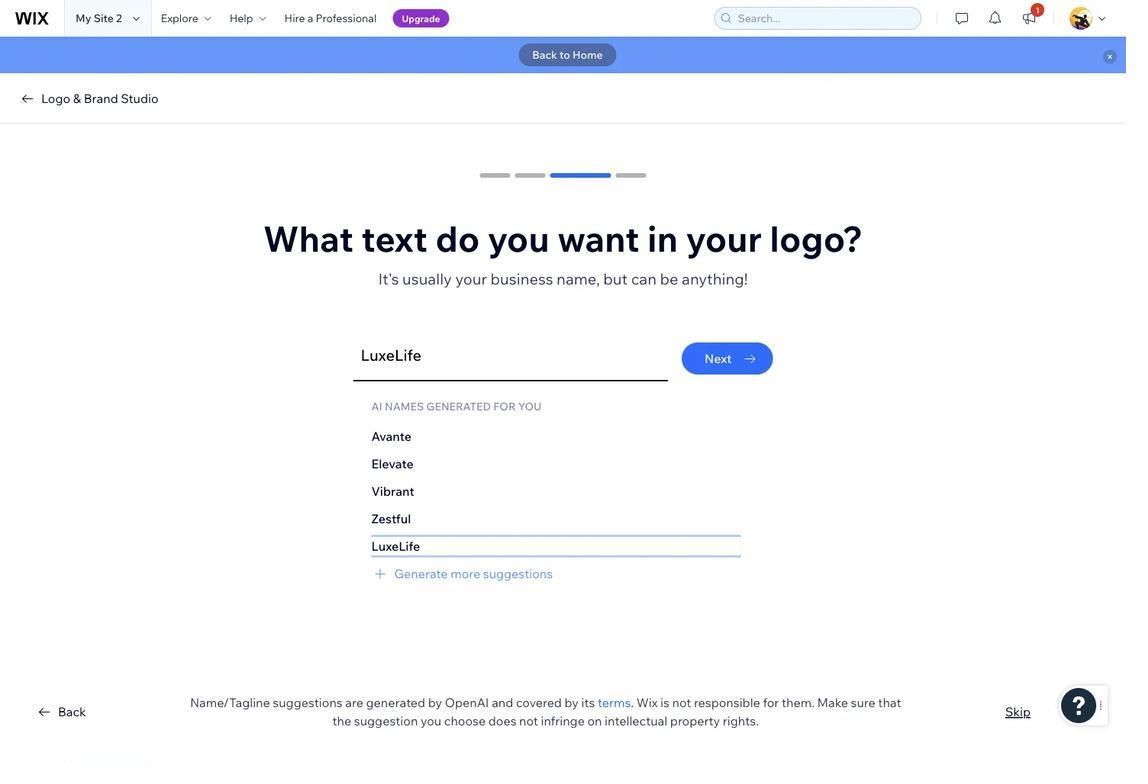 Task type: locate. For each thing, give the bounding box(es) containing it.
skip button
[[1005, 703, 1031, 721]]

them.
[[782, 696, 815, 711]]

your up anything!
[[686, 216, 762, 261]]

names
[[385, 400, 424, 413]]

back inside button
[[58, 705, 86, 720]]

luxelife
[[371, 539, 420, 554]]

0 horizontal spatial back
[[58, 705, 86, 720]]

your down do
[[455, 269, 487, 288]]

vibrant button
[[371, 483, 741, 501]]

vibrant
[[371, 484, 414, 499]]

terms button
[[598, 694, 631, 712]]

name/tagline suggestions are generated by openai and covered by its terms
[[190, 696, 631, 711]]

elevate
[[371, 457, 414, 472]]

infringe
[[541, 714, 585, 729]]

suggestions up the
[[273, 696, 343, 711]]

help
[[230, 11, 253, 25]]

back inside 'button'
[[532, 48, 557, 61]]

you
[[518, 400, 541, 413]]

1 horizontal spatial back
[[532, 48, 557, 61]]

1 horizontal spatial not
[[672, 696, 691, 711]]

2
[[116, 11, 122, 25]]

intellectual
[[605, 714, 667, 729]]

1 horizontal spatial by
[[565, 696, 579, 711]]

generate more suggestions button
[[371, 565, 741, 583]]

0 horizontal spatial not
[[519, 714, 538, 729]]

brand
[[84, 91, 118, 106]]

0 vertical spatial suggestions
[[483, 566, 553, 582]]

wix
[[637, 696, 658, 711]]

0 horizontal spatial your
[[455, 269, 487, 288]]

1 vertical spatial you
[[421, 714, 441, 729]]

more
[[451, 566, 480, 582]]

generate more suggestions
[[394, 566, 553, 582]]

1 vertical spatial suggestions
[[273, 696, 343, 711]]

suggestions
[[483, 566, 553, 582], [273, 696, 343, 711]]

what text do you want in your logo?
[[263, 216, 863, 261]]

0 vertical spatial not
[[672, 696, 691, 711]]

by left its
[[565, 696, 579, 711]]

responsible
[[694, 696, 760, 711]]

are
[[345, 696, 363, 711]]

Search... field
[[733, 8, 916, 29]]

logo & brand studio button
[[18, 89, 159, 108]]

0 vertical spatial you
[[488, 216, 550, 261]]

next button
[[682, 343, 773, 375]]

on
[[587, 714, 602, 729]]

luxelife button
[[371, 537, 741, 556]]

1 horizontal spatial your
[[686, 216, 762, 261]]

you
[[488, 216, 550, 261], [421, 714, 441, 729]]

want
[[557, 216, 639, 261]]

1 vertical spatial not
[[519, 714, 538, 729]]

my site 2
[[76, 11, 122, 25]]

back
[[532, 48, 557, 61], [58, 705, 86, 720]]

2 by from the left
[[565, 696, 579, 711]]

my
[[76, 11, 91, 25]]

1 vertical spatial your
[[455, 269, 487, 288]]

back to home
[[532, 48, 603, 61]]

your
[[686, 216, 762, 261], [455, 269, 487, 288]]

1 horizontal spatial you
[[488, 216, 550, 261]]

generated
[[366, 696, 425, 711]]

generated
[[426, 400, 491, 413]]

1 by from the left
[[428, 696, 442, 711]]

rights.
[[723, 714, 759, 729]]

ai
[[371, 400, 382, 413]]

hire a professional link
[[275, 0, 386, 37]]

for
[[493, 400, 516, 413]]

1 horizontal spatial suggestions
[[483, 566, 553, 582]]

suggestions down luxelife button
[[483, 566, 553, 582]]

0 horizontal spatial you
[[421, 714, 441, 729]]

not
[[672, 696, 691, 711], [519, 714, 538, 729]]

1 vertical spatial back
[[58, 705, 86, 720]]

for
[[763, 696, 779, 711]]

not down covered
[[519, 714, 538, 729]]

covered
[[516, 696, 562, 711]]

0 horizontal spatial by
[[428, 696, 442, 711]]

business
[[491, 269, 553, 288]]

elevate button
[[371, 455, 741, 473]]

in
[[647, 216, 678, 261]]

zestful
[[371, 512, 411, 527]]

ai names generated for you
[[371, 400, 541, 413]]

by
[[428, 696, 442, 711], [565, 696, 579, 711]]

you down name/tagline suggestions are generated by openai and covered by its terms
[[421, 714, 441, 729]]

0 vertical spatial back
[[532, 48, 557, 61]]

make
[[817, 696, 848, 711]]

hire a professional
[[284, 11, 377, 25]]

&
[[73, 91, 81, 106]]

by left the "openai"
[[428, 696, 442, 711]]

you up business
[[488, 216, 550, 261]]

upgrade
[[402, 13, 440, 24]]

not right "is"
[[672, 696, 691, 711]]

. wix is not responsible for them. make sure that the suggestion you choose does not infringe on intellectual property rights.
[[332, 696, 901, 729]]

skip
[[1005, 705, 1031, 720]]

it's
[[378, 269, 399, 288]]

and
[[492, 696, 513, 711]]

back for back to home
[[532, 48, 557, 61]]



Task type: vqa. For each thing, say whether or not it's contained in the screenshot.
Select an option field
no



Task type: describe. For each thing, give the bounding box(es) containing it.
suggestions inside button
[[483, 566, 553, 582]]

generate
[[394, 566, 448, 582]]

e.g., Your business name text field
[[361, 336, 647, 374]]

.
[[631, 696, 634, 711]]

text
[[361, 216, 428, 261]]

is
[[660, 696, 669, 711]]

terms
[[598, 696, 631, 711]]

it's usually your business name, but can be anything!
[[378, 269, 748, 288]]

back for back
[[58, 705, 86, 720]]

home
[[573, 48, 603, 61]]

suggestion
[[354, 714, 418, 729]]

anything!
[[682, 269, 748, 288]]

openai
[[445, 696, 489, 711]]

name,
[[557, 269, 600, 288]]

professional
[[316, 11, 377, 25]]

hire
[[284, 11, 305, 25]]

logo & brand studio
[[41, 91, 159, 106]]

do
[[436, 216, 480, 261]]

avante
[[371, 429, 411, 444]]

does
[[488, 714, 516, 729]]

back to home alert
[[0, 37, 1126, 73]]

the
[[332, 714, 351, 729]]

explore
[[161, 11, 198, 25]]

what
[[263, 216, 353, 261]]

site
[[94, 11, 114, 25]]

1
[[1036, 5, 1039, 15]]

help button
[[220, 0, 275, 37]]

to
[[560, 48, 570, 61]]

can
[[631, 269, 657, 288]]

property
[[670, 714, 720, 729]]

name/tagline
[[190, 696, 270, 711]]

zestful button
[[371, 510, 741, 528]]

but
[[603, 269, 628, 288]]

be
[[660, 269, 678, 288]]

its
[[581, 696, 595, 711]]

a
[[308, 11, 313, 25]]

that
[[878, 696, 901, 711]]

logo
[[41, 91, 70, 106]]

back button
[[35, 703, 86, 721]]

choose
[[444, 714, 486, 729]]

studio
[[121, 91, 159, 106]]

usually
[[402, 269, 452, 288]]

upgrade button
[[393, 9, 449, 27]]

0 vertical spatial your
[[686, 216, 762, 261]]

avante button
[[371, 428, 741, 446]]

1 button
[[1012, 0, 1046, 37]]

back to home button
[[519, 44, 617, 66]]

sure
[[851, 696, 875, 711]]

logo?
[[770, 216, 863, 261]]

next
[[705, 351, 732, 366]]

you inside . wix is not responsible for them. make sure that the suggestion you choose does not infringe on intellectual property rights.
[[421, 714, 441, 729]]

0 horizontal spatial suggestions
[[273, 696, 343, 711]]



